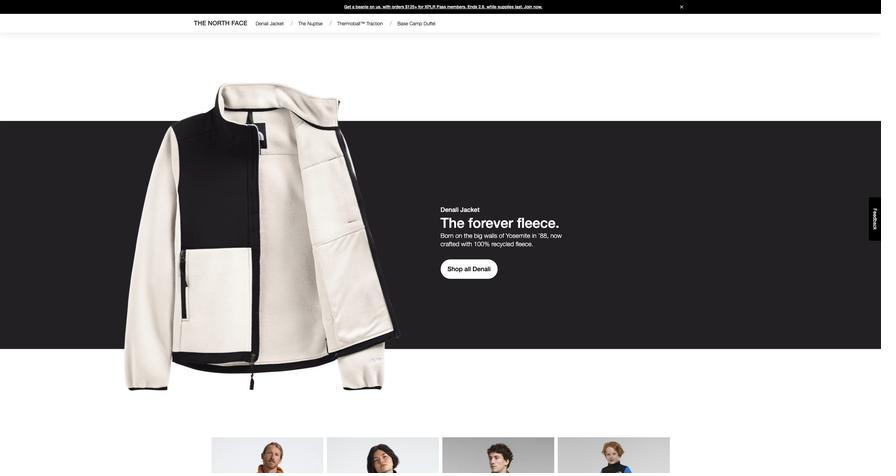 Task type: vqa. For each thing, say whether or not it's contained in the screenshot.
The North Face home page image
no



Task type: locate. For each thing, give the bounding box(es) containing it.
now.
[[534, 5, 543, 9]]

jacket inside denali jacket the forever fleece. born on the big walls of yosemite in '88, now crafted with 100% recycled fleece.
[[461, 206, 480, 214]]

0 vertical spatial denali
[[256, 21, 269, 26]]

base inside button
[[398, 21, 408, 26]]

camp left ends
[[454, 2, 467, 8]]

1 horizontal spatial jacket
[[461, 206, 480, 214]]

base down orders
[[398, 21, 408, 26]]

denali up born
[[441, 206, 459, 214]]

2 horizontal spatial camp
[[454, 2, 467, 8]]

1 horizontal spatial the
[[441, 215, 465, 231]]

1 vertical spatial jacket
[[461, 206, 480, 214]]

100%
[[474, 241, 490, 248]]

a
[[352, 5, 355, 9], [873, 222, 878, 225]]

$125+
[[406, 5, 417, 9]]

of
[[499, 232, 504, 240]]

1 vertical spatial a
[[873, 222, 878, 225]]

denali inside denali jacket the forever fleece. born on the big walls of yosemite in '88, now crafted with 100% recycled fleece.
[[441, 206, 459, 214]]

camp up $99.00
[[339, 2, 352, 8]]

/ for jacket
[[291, 20, 293, 26]]

0 vertical spatial jacket
[[270, 21, 284, 26]]

in
[[532, 232, 537, 240]]

close image
[[677, 5, 686, 9]]

base inside base camp duffel—xs $99.00
[[327, 2, 338, 8]]

fleece. down yosemite
[[516, 241, 533, 248]]

fleece.
[[517, 215, 560, 231], [516, 241, 533, 248]]

get a beanie on us, with orders $125+ for xplr pass members. ends 2.6, while supplies last. join now.
[[344, 5, 543, 9]]

thermoball™ traction button
[[334, 19, 386, 28]]

0 horizontal spatial camp
[[339, 2, 352, 8]]

camp inside base camp duffel—m $149.00
[[454, 2, 467, 8]]

c
[[873, 225, 878, 228]]

jacket inside 'button'
[[270, 21, 284, 26]]

the
[[298, 21, 306, 26], [441, 215, 465, 231]]

men's denali jacket image
[[442, 438, 555, 474]]

orders
[[392, 5, 404, 9]]

camp left duffel
[[410, 21, 422, 26]]

0 horizontal spatial denali
[[256, 21, 269, 26]]

fleece. up in
[[517, 215, 560, 231]]

women's ripstop denali jacket image
[[327, 438, 439, 474]]

jacket left the nuptse
[[270, 21, 284, 26]]

camp inside base camp duffel—xs $99.00
[[339, 2, 352, 8]]

1 horizontal spatial /
[[330, 20, 332, 26]]

3 / from the left
[[390, 20, 392, 26]]

/ left the nuptse
[[291, 20, 293, 26]]

base for base camp duffel—m
[[442, 2, 453, 8]]

a black and white denali jacket on a black background. image
[[0, 54, 882, 420]]

a inside get a beanie on us, with orders $125+ for xplr pass members. ends 2.6, while supplies last. join now. link
[[352, 5, 355, 9]]

a right get
[[352, 5, 355, 9]]

1 vertical spatial the
[[441, 215, 465, 231]]

1 horizontal spatial a
[[873, 222, 878, 225]]

1 horizontal spatial camp
[[410, 21, 422, 26]]

kids' denali jacket image
[[558, 438, 670, 474]]

a up k
[[873, 222, 878, 225]]

0 horizontal spatial on
[[370, 5, 375, 9]]

2 horizontal spatial /
[[390, 20, 392, 26]]

face
[[231, 19, 247, 27]]

nuptse
[[308, 21, 323, 26]]

1 horizontal spatial on
[[456, 232, 462, 240]]

'88,
[[539, 232, 549, 240]]

1 horizontal spatial denali
[[441, 206, 459, 214]]

camp
[[339, 2, 352, 8], [454, 2, 467, 8], [410, 21, 422, 26]]

on
[[370, 5, 375, 9], [456, 232, 462, 240]]

join
[[524, 5, 533, 9]]

base inside base camp duffel—m $149.00
[[442, 2, 453, 8]]

0 horizontal spatial base
[[327, 2, 338, 8]]

0 vertical spatial on
[[370, 5, 375, 9]]

2 horizontal spatial base
[[442, 2, 453, 8]]

/ down $99.00
[[330, 20, 332, 26]]

1 vertical spatial with
[[461, 241, 472, 248]]

base up $149.00
[[442, 2, 453, 8]]

last.
[[515, 5, 523, 9]]

walls
[[484, 232, 498, 240]]

e up the d
[[873, 212, 878, 214]]

on left "us,"
[[370, 5, 375, 9]]

north
[[208, 19, 230, 27]]

on left the
[[456, 232, 462, 240]]

b
[[873, 220, 878, 222]]

camp inside button
[[410, 21, 422, 26]]

2 horizontal spatial denali
[[473, 266, 491, 273]]

the inside button
[[298, 21, 306, 26]]

recycled
[[492, 241, 514, 248]]

for
[[418, 5, 424, 9]]

denali
[[256, 21, 269, 26], [441, 206, 459, 214], [473, 266, 491, 273]]

jacket up forever
[[461, 206, 480, 214]]

get
[[344, 5, 351, 9]]

denali right all
[[473, 266, 491, 273]]

2 vertical spatial denali
[[473, 266, 491, 273]]

denali right face
[[256, 21, 269, 26]]

1 vertical spatial on
[[456, 232, 462, 240]]

shop
[[448, 266, 463, 273]]

with
[[383, 5, 391, 9], [461, 241, 472, 248]]

camp for $99.00
[[339, 2, 352, 8]]

jacket
[[270, 21, 284, 26], [461, 206, 480, 214]]

e
[[873, 212, 878, 214], [873, 214, 878, 217]]

1 vertical spatial denali
[[441, 206, 459, 214]]

base camp duffel
[[398, 21, 436, 26]]

forever
[[469, 215, 513, 231]]

jacket for denali jacket the forever fleece. born on the big walls of yosemite in '88, now crafted with 100% recycled fleece.
[[461, 206, 480, 214]]

with down the
[[461, 241, 472, 248]]

the up born
[[441, 215, 465, 231]]

/ right traction
[[390, 20, 392, 26]]

yosemite
[[506, 232, 531, 240]]

0 horizontal spatial with
[[383, 5, 391, 9]]

camp for $149.00
[[454, 2, 467, 8]]

2 / from the left
[[330, 20, 332, 26]]

shop all denali
[[448, 266, 491, 273]]

us,
[[376, 5, 382, 9]]

0 vertical spatial the
[[298, 21, 306, 26]]

/
[[291, 20, 293, 26], [330, 20, 332, 26], [390, 20, 392, 26]]

base up $99.00
[[327, 2, 338, 8]]

0 horizontal spatial /
[[291, 20, 293, 26]]

e up b
[[873, 214, 878, 217]]

denali inside 'button'
[[256, 21, 269, 26]]

men's ripstop denali jacket image
[[211, 438, 323, 474]]

0 horizontal spatial a
[[352, 5, 355, 9]]

0 horizontal spatial jacket
[[270, 21, 284, 26]]

with right "us,"
[[383, 5, 391, 9]]

beanie
[[356, 5, 369, 9]]

f e e d b a c k button
[[869, 198, 882, 241]]

now
[[551, 232, 562, 240]]

duffel—xs
[[353, 2, 376, 8]]

the north face
[[194, 19, 247, 27]]

1 / from the left
[[291, 20, 293, 26]]

$99.00
[[327, 10, 342, 16]]

on inside denali jacket the forever fleece. born on the big walls of yosemite in '88, now crafted with 100% recycled fleece.
[[456, 232, 462, 240]]

k
[[873, 228, 878, 230]]

1 horizontal spatial with
[[461, 241, 472, 248]]

$169.00
[[558, 10, 576, 16]]

the nuptse
[[298, 21, 323, 26]]

the left the nuptse at the left top
[[298, 21, 306, 26]]

0 vertical spatial a
[[352, 5, 355, 9]]

base camp duffel—xs link
[[327, 2, 439, 8]]

xplr
[[425, 5, 436, 9]]

0 vertical spatial fleece.
[[517, 215, 560, 231]]

base
[[327, 2, 338, 8], [442, 2, 453, 8], [398, 21, 408, 26]]

0 horizontal spatial the
[[298, 21, 306, 26]]

with inside denali jacket the forever fleece. born on the big walls of yosemite in '88, now crafted with 100% recycled fleece.
[[461, 241, 472, 248]]

1 horizontal spatial base
[[398, 21, 408, 26]]

ends
[[468, 5, 478, 9]]



Task type: describe. For each thing, give the bounding box(es) containing it.
duffel
[[424, 21, 436, 26]]

base camp duffel button
[[395, 19, 438, 28]]

denali jacket button
[[253, 19, 287, 28]]

denali for denali jacket the forever fleece. born on the big walls of yosemite in '88, now crafted with 100% recycled fleece.
[[441, 206, 459, 214]]

base for base camp duffel—xs
[[327, 2, 338, 8]]

pass
[[437, 5, 446, 9]]

/ for nuptse
[[330, 20, 332, 26]]

thermoball™ traction
[[337, 21, 383, 26]]

the inside denali jacket the forever fleece. born on the big walls of yosemite in '88, now crafted with 100% recycled fleece.
[[441, 215, 465, 231]]

thermoball™
[[337, 21, 365, 26]]

d
[[873, 217, 878, 220]]

members.
[[447, 5, 467, 9]]

big
[[474, 232, 483, 240]]

base camp duffel—xs $99.00
[[327, 2, 376, 16]]

1 vertical spatial fleece.
[[516, 241, 533, 248]]

the
[[194, 19, 206, 27]]

traction
[[367, 21, 383, 26]]

get a beanie on us, with orders $125+ for xplr pass members. ends 2.6, while supplies last. join now. link
[[0, 0, 882, 14]]

$159.00
[[211, 10, 229, 16]]

shop all denali link
[[441, 260, 498, 279]]

denali jacket
[[256, 21, 284, 26]]

0 vertical spatial with
[[383, 5, 391, 9]]

supplies
[[498, 5, 514, 9]]

a inside f e e d b a c k button
[[873, 222, 878, 225]]

$149.00
[[442, 10, 460, 16]]

f
[[873, 209, 878, 212]]

base camp duffel—m $149.00
[[442, 2, 489, 16]]

2.6,
[[479, 5, 486, 9]]

born
[[441, 232, 454, 240]]

the
[[464, 232, 473, 240]]

the nuptse button
[[296, 19, 325, 28]]

1 e from the top
[[873, 212, 878, 214]]

while
[[487, 5, 497, 9]]

crafted
[[441, 241, 460, 248]]

denali jacket the forever fleece. born on the big walls of yosemite in '88, now crafted with 100% recycled fleece.
[[441, 206, 564, 248]]

2 e from the top
[[873, 214, 878, 217]]

f e e d b a c k
[[873, 209, 878, 230]]

/ for traction
[[390, 20, 392, 26]]

all
[[465, 266, 471, 273]]

denali for denali jacket
[[256, 21, 269, 26]]

duffel—m
[[469, 2, 489, 8]]

base camp duffel—m link
[[442, 2, 555, 8]]

jacket for denali jacket
[[270, 21, 284, 26]]



